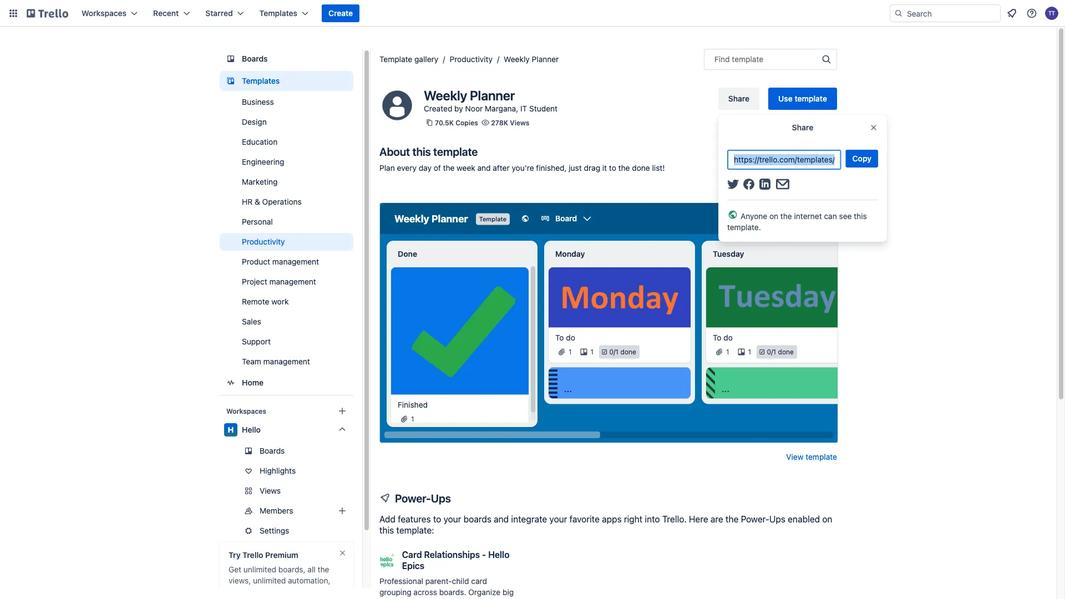 Task type: vqa. For each thing, say whether or not it's contained in the screenshot.
Education Icon
no



Task type: describe. For each thing, give the bounding box(es) containing it.
plan
[[380, 163, 395, 173]]

try trello premium get unlimited boards, all the views, unlimited automation, and more.
[[229, 551, 330, 597]]

2 your from the left
[[550, 514, 567, 525]]

1 vertical spatial productivity link
[[220, 233, 353, 251]]

features
[[398, 514, 431, 525]]

try
[[229, 551, 241, 560]]

finished,
[[536, 163, 567, 173]]

enabled
[[788, 514, 820, 525]]

close popover image
[[870, 123, 878, 132]]

anyone on the internet can see this template.
[[727, 212, 867, 232]]

remote work link
[[220, 293, 353, 311]]

1 your from the left
[[444, 514, 461, 525]]

1 horizontal spatial workspaces
[[226, 407, 266, 415]]

share button
[[718, 88, 760, 110]]

management for project management
[[269, 277, 316, 286]]

planner for weekly planner created by noor margana, it student
[[470, 88, 515, 103]]

search image
[[894, 9, 903, 18]]

support
[[242, 337, 271, 346]]

margana,
[[485, 104, 518, 113]]

this inside add features to your boards and integrate your favorite apps right into trello. here are the power-ups enabled on this template:
[[380, 525, 394, 536]]

boards link for home
[[220, 49, 353, 69]]

personal link
[[220, 213, 353, 231]]

design
[[242, 117, 267, 127]]

share inside button
[[728, 94, 750, 103]]

engineering
[[242, 157, 284, 166]]

share on linkedin image
[[760, 179, 771, 190]]

add features to your boards and integrate your favorite apps right into trello. here are the power-ups enabled on this template:
[[380, 514, 833, 536]]

1 vertical spatial unlimited
[[253, 576, 286, 585]]

boards.
[[439, 588, 466, 597]]

boards for views
[[260, 446, 285, 456]]

weekly planner link
[[504, 55, 559, 64]]

Search field
[[903, 5, 1000, 22]]

278k
[[491, 119, 508, 127]]

boards for home
[[242, 54, 268, 63]]

card
[[402, 550, 422, 560]]

templates inside dropdown button
[[260, 9, 297, 18]]

you're
[[512, 163, 534, 173]]

projects
[[380, 599, 409, 599]]

1 vertical spatial share
[[792, 123, 814, 132]]

template gallery link
[[380, 55, 439, 64]]

project
[[242, 277, 267, 286]]

apps
[[602, 514, 622, 525]]

share on twitter image
[[727, 179, 739, 189]]

to inside about this template plan every day of the week and after you're finished, just drag it to the done list!
[[609, 163, 616, 173]]

templates button
[[253, 4, 315, 22]]

hr
[[242, 197, 253, 206]]

card
[[471, 577, 487, 586]]

epics
[[402, 561, 424, 571]]

gallery
[[415, 55, 439, 64]]

management for product management
[[272, 257, 319, 266]]

sales
[[242, 317, 261, 326]]

boards
[[464, 514, 492, 525]]

use template button
[[769, 88, 837, 110]]

integrate
[[511, 514, 547, 525]]

settings link
[[220, 522, 365, 540]]

workspaces button
[[75, 4, 144, 22]]

templates inside "link"
[[242, 76, 280, 85]]

70.5k
[[435, 119, 454, 127]]

add image
[[336, 504, 349, 518]]

and inside professional parent-child card grouping across boards. organize big projects and see progress wi
[[411, 599, 424, 599]]

highlights
[[260, 466, 296, 476]]

of
[[434, 163, 441, 173]]

parent-
[[425, 577, 452, 586]]

are
[[711, 514, 723, 525]]

education
[[242, 137, 278, 146]]

view
[[786, 453, 804, 462]]

templates link
[[220, 71, 353, 91]]

can
[[824, 212, 837, 221]]

0 vertical spatial views
[[510, 119, 530, 127]]

0 horizontal spatial productivity
[[242, 237, 285, 246]]

&
[[255, 197, 260, 206]]

0 notifications image
[[1005, 7, 1019, 20]]

anyone
[[741, 212, 768, 221]]

find template
[[715, 55, 764, 64]]

here
[[689, 514, 708, 525]]

home
[[242, 378, 264, 387]]

project management link
[[220, 273, 353, 291]]

product management link
[[220, 253, 353, 271]]

power-ups
[[395, 492, 451, 505]]

70.5k copies
[[435, 119, 478, 127]]

278k views
[[491, 119, 530, 127]]

it
[[603, 163, 607, 173]]

professional parent-child card grouping across boards. organize big projects and see progress wi
[[380, 577, 514, 599]]

use template
[[779, 94, 827, 103]]

use
[[779, 94, 793, 103]]

big
[[503, 588, 514, 597]]

done
[[632, 163, 650, 173]]

email image
[[776, 179, 790, 190]]

see inside professional parent-child card grouping across boards. organize big projects and see progress wi
[[426, 599, 439, 599]]

to inside add features to your boards and integrate your favorite apps right into trello. here are the power-ups enabled on this template:
[[433, 514, 441, 525]]

template for view template
[[806, 453, 837, 462]]

noor
[[465, 104, 483, 113]]

share on facebook image
[[743, 179, 755, 190]]

primary element
[[0, 0, 1065, 27]]

product
[[242, 257, 270, 266]]

about this template plan every day of the week and after you're finished, just drag it to the done list!
[[380, 145, 665, 173]]

copy
[[853, 154, 872, 163]]

product management
[[242, 257, 319, 266]]

this inside anyone on the internet can see this template.
[[854, 212, 867, 221]]

power- inside add features to your boards and integrate your favorite apps right into trello. here are the power-ups enabled on this template:
[[741, 514, 770, 525]]

remote work
[[242, 297, 289, 306]]

trello.
[[662, 514, 687, 525]]

design link
[[220, 113, 353, 131]]

create
[[329, 9, 353, 18]]

weekly for weekly planner created by noor margana, it student
[[424, 88, 467, 103]]

0 vertical spatial hello
[[242, 425, 261, 434]]

sales link
[[220, 313, 353, 331]]

template inside about this template plan every day of the week and after you're finished, just drag it to the done list!
[[433, 145, 478, 158]]

after
[[493, 163, 510, 173]]

this inside about this template plan every day of the week and after you're finished, just drag it to the done list!
[[413, 145, 431, 158]]

recent
[[153, 9, 179, 18]]

on inside add features to your boards and integrate your favorite apps right into trello. here are the power-ups enabled on this template:
[[823, 514, 833, 525]]

all
[[308, 565, 316, 574]]

planner for weekly planner
[[532, 55, 559, 64]]

template for use template
[[795, 94, 827, 103]]

and inside add features to your boards and integrate your favorite apps right into trello. here are the power-ups enabled on this template:
[[494, 514, 509, 525]]

0 horizontal spatial ups
[[431, 492, 451, 505]]

weekly planner
[[504, 55, 559, 64]]

open information menu image
[[1027, 8, 1038, 19]]



Task type: locate. For each thing, give the bounding box(es) containing it.
1 vertical spatial ups
[[770, 514, 786, 525]]

trello
[[243, 551, 263, 560]]

0 horizontal spatial productivity link
[[220, 233, 353, 251]]

0 vertical spatial on
[[770, 212, 779, 221]]

and right boards at the bottom of the page
[[494, 514, 509, 525]]

remote
[[242, 297, 269, 306]]

1 vertical spatial boards
[[260, 446, 285, 456]]

1 vertical spatial boards link
[[220, 442, 353, 460]]

planner
[[532, 55, 559, 64], [470, 88, 515, 103]]

boards link up highlights link
[[220, 442, 353, 460]]

ups inside add features to your boards and integrate your favorite apps right into trello. here are the power-ups enabled on this template:
[[770, 514, 786, 525]]

relationships
[[424, 550, 480, 560]]

views link
[[220, 482, 365, 500]]

1 vertical spatial templates
[[242, 76, 280, 85]]

1 vertical spatial views
[[260, 486, 281, 496]]

on right anyone
[[770, 212, 779, 221]]

0 vertical spatial productivity
[[450, 55, 493, 64]]

1 horizontal spatial ups
[[770, 514, 786, 525]]

2 boards link from the top
[[220, 442, 353, 460]]

0 vertical spatial weekly
[[504, 55, 530, 64]]

template right use at the right top
[[795, 94, 827, 103]]

0 vertical spatial templates
[[260, 9, 297, 18]]

settings
[[260, 526, 289, 535]]

the inside add features to your boards and integrate your favorite apps right into trello. here are the power-ups enabled on this template:
[[726, 514, 739, 525]]

members
[[260, 506, 293, 516]]

template
[[380, 55, 412, 64]]

1 vertical spatial management
[[269, 277, 316, 286]]

recent button
[[147, 4, 197, 22]]

0 vertical spatial power-
[[395, 492, 431, 505]]

boards link up templates "link"
[[220, 49, 353, 69]]

0 vertical spatial management
[[272, 257, 319, 266]]

0 vertical spatial forward image
[[351, 484, 365, 498]]

the left the done
[[619, 163, 630, 173]]

highlights link
[[220, 462, 353, 480]]

favorite
[[570, 514, 600, 525]]

template for find template
[[732, 55, 764, 64]]

template right view
[[806, 453, 837, 462]]

more.
[[244, 587, 265, 597]]

to
[[609, 163, 616, 173], [433, 514, 441, 525]]

weekly down primary element
[[504, 55, 530, 64]]

0 horizontal spatial this
[[380, 525, 394, 536]]

share down find template at right top
[[728, 94, 750, 103]]

business link
[[220, 93, 353, 111]]

1 horizontal spatial your
[[550, 514, 567, 525]]

management up project management link
[[272, 257, 319, 266]]

and
[[478, 163, 491, 173], [494, 514, 509, 525], [229, 587, 242, 597], [411, 599, 424, 599]]

1 horizontal spatial see
[[839, 212, 852, 221]]

and inside about this template plan every day of the week and after you're finished, just drag it to the done list!
[[478, 163, 491, 173]]

this down 'add'
[[380, 525, 394, 536]]

internet
[[794, 212, 822, 221]]

productivity link down personal "link"
[[220, 233, 353, 251]]

0 horizontal spatial planner
[[470, 88, 515, 103]]

power- up features
[[395, 492, 431, 505]]

to right it
[[609, 163, 616, 173]]

1 vertical spatial on
[[823, 514, 833, 525]]

your left favorite
[[550, 514, 567, 525]]

planner down primary element
[[532, 55, 559, 64]]

day
[[419, 163, 432, 173]]

views up members
[[260, 486, 281, 496]]

0 horizontal spatial workspaces
[[82, 9, 127, 18]]

1 vertical spatial see
[[426, 599, 439, 599]]

forward image
[[351, 484, 365, 498], [351, 504, 365, 518]]

back to home image
[[27, 4, 68, 22]]

weekly
[[504, 55, 530, 64], [424, 88, 467, 103]]

power-
[[395, 492, 431, 505], [741, 514, 770, 525]]

view template link
[[786, 452, 837, 463]]

1 vertical spatial to
[[433, 514, 441, 525]]

boards up highlights
[[260, 446, 285, 456]]

0 horizontal spatial power-
[[395, 492, 431, 505]]

your
[[444, 514, 461, 525], [550, 514, 567, 525]]

1 vertical spatial hello
[[488, 550, 510, 560]]

1 vertical spatial productivity
[[242, 237, 285, 246]]

management down support link
[[263, 357, 310, 366]]

add
[[380, 514, 396, 525]]

0 horizontal spatial share
[[728, 94, 750, 103]]

0 horizontal spatial see
[[426, 599, 439, 599]]

0 horizontal spatial to
[[433, 514, 441, 525]]

on inside anyone on the internet can see this template.
[[770, 212, 779, 221]]

education link
[[220, 133, 353, 151]]

copies
[[456, 119, 478, 127]]

2 vertical spatial management
[[263, 357, 310, 366]]

1 horizontal spatial share
[[792, 123, 814, 132]]

starred
[[205, 9, 233, 18]]

the right of
[[443, 163, 455, 173]]

template.
[[727, 223, 761, 232]]

management
[[272, 257, 319, 266], [269, 277, 316, 286], [263, 357, 310, 366]]

board image
[[224, 52, 237, 65]]

template:
[[396, 525, 434, 536]]

0 vertical spatial boards link
[[220, 49, 353, 69]]

templates up business
[[242, 76, 280, 85]]

created
[[424, 104, 452, 113]]

planner up margana,
[[470, 88, 515, 103]]

hello inside card relationships - hello epics
[[488, 550, 510, 560]]

student
[[529, 104, 558, 113]]

template board image
[[224, 74, 237, 88]]

0 vertical spatial planner
[[532, 55, 559, 64]]

0 horizontal spatial on
[[770, 212, 779, 221]]

0 horizontal spatial views
[[260, 486, 281, 496]]

1 boards link from the top
[[220, 49, 353, 69]]

management for team management
[[263, 357, 310, 366]]

power- right are
[[741, 514, 770, 525]]

productivity right gallery
[[450, 55, 493, 64]]

planner inside 'weekly planner created by noor margana, it student'
[[470, 88, 515, 103]]

weekly up created
[[424, 88, 467, 103]]

and down across
[[411, 599, 424, 599]]

the inside anyone on the internet can see this template.
[[781, 212, 792, 221]]

0 vertical spatial to
[[609, 163, 616, 173]]

see down across
[[426, 599, 439, 599]]

ups up template:
[[431, 492, 451, 505]]

find
[[715, 55, 730, 64]]

0 vertical spatial see
[[839, 212, 852, 221]]

views down it
[[510, 119, 530, 127]]

about
[[380, 145, 410, 158]]

your left boards at the bottom of the page
[[444, 514, 461, 525]]

1 horizontal spatial planner
[[532, 55, 559, 64]]

-
[[482, 550, 486, 560]]

1 vertical spatial workspaces
[[226, 407, 266, 415]]

ups left enabled
[[770, 514, 786, 525]]

weekly planner created by noor margana, it student
[[424, 88, 558, 113]]

template up week
[[433, 145, 478, 158]]

1 vertical spatial power-
[[741, 514, 770, 525]]

unlimited up more. on the left of the page
[[253, 576, 286, 585]]

template right find
[[732, 55, 764, 64]]

1 vertical spatial forward image
[[351, 504, 365, 518]]

and down views, on the left bottom
[[229, 587, 242, 597]]

0 vertical spatial share
[[728, 94, 750, 103]]

forward image up forward image
[[351, 484, 365, 498]]

0 vertical spatial this
[[413, 145, 431, 158]]

personal
[[242, 217, 273, 226]]

this right 'can'
[[854, 212, 867, 221]]

1 horizontal spatial productivity
[[450, 55, 493, 64]]

0 horizontal spatial weekly
[[424, 88, 467, 103]]

management down product management link
[[269, 277, 316, 286]]

by
[[455, 104, 463, 113]]

1 horizontal spatial weekly
[[504, 55, 530, 64]]

just
[[569, 163, 582, 173]]

templates right starred popup button
[[260, 9, 297, 18]]

view template
[[786, 453, 837, 462]]

1 horizontal spatial on
[[823, 514, 833, 525]]

it
[[521, 104, 527, 113]]

0 vertical spatial workspaces
[[82, 9, 127, 18]]

the left internet
[[781, 212, 792, 221]]

2 forward image from the top
[[351, 504, 365, 518]]

1 horizontal spatial hello
[[488, 550, 510, 560]]

boards,
[[278, 565, 306, 574]]

Find template field
[[704, 49, 837, 70]]

hello
[[242, 425, 261, 434], [488, 550, 510, 560]]

to right features
[[433, 514, 441, 525]]

hello right -
[[488, 550, 510, 560]]

on right enabled
[[823, 514, 833, 525]]

weekly inside 'weekly planner created by noor margana, it student'
[[424, 88, 467, 103]]

every
[[397, 163, 417, 173]]

see inside anyone on the internet can see this template.
[[839, 212, 852, 221]]

organize
[[468, 588, 501, 597]]

this
[[413, 145, 431, 158], [854, 212, 867, 221], [380, 525, 394, 536]]

templates
[[260, 9, 297, 18], [242, 76, 280, 85]]

week
[[457, 163, 475, 173]]

terry turtle (terryturtle) image
[[1045, 7, 1059, 20]]

1 horizontal spatial this
[[413, 145, 431, 158]]

1 horizontal spatial productivity link
[[450, 55, 493, 64]]

the right are
[[726, 514, 739, 525]]

child
[[452, 577, 469, 586]]

create button
[[322, 4, 360, 22]]

None field
[[727, 150, 842, 170]]

the inside "try trello premium get unlimited boards, all the views, unlimited automation, and more."
[[318, 565, 329, 574]]

workspaces inside dropdown button
[[82, 9, 127, 18]]

on
[[770, 212, 779, 221], [823, 514, 833, 525]]

this up day
[[413, 145, 431, 158]]

boards link for views
[[220, 442, 353, 460]]

forward image right add icon
[[351, 504, 365, 518]]

boards right board image
[[242, 54, 268, 63]]

productivity link right gallery
[[450, 55, 493, 64]]

0 vertical spatial productivity link
[[450, 55, 493, 64]]

list!
[[652, 163, 665, 173]]

hello right the "h"
[[242, 425, 261, 434]]

home link
[[220, 373, 353, 393]]

get
[[229, 565, 241, 574]]

support link
[[220, 333, 353, 351]]

automation,
[[288, 576, 330, 585]]

forward image inside views link
[[351, 484, 365, 498]]

1 horizontal spatial views
[[510, 119, 530, 127]]

1 horizontal spatial to
[[609, 163, 616, 173]]

weekly for weekly planner
[[504, 55, 530, 64]]

team
[[242, 357, 261, 366]]

1 vertical spatial weekly
[[424, 88, 467, 103]]

1 forward image from the top
[[351, 484, 365, 498]]

2 horizontal spatial this
[[854, 212, 867, 221]]

1 vertical spatial planner
[[470, 88, 515, 103]]

2 vertical spatial this
[[380, 525, 394, 536]]

productivity link
[[450, 55, 493, 64], [220, 233, 353, 251]]

hr & operations link
[[220, 193, 353, 211]]

the right all
[[318, 565, 329, 574]]

boards
[[242, 54, 268, 63], [260, 446, 285, 456]]

forward image
[[351, 524, 365, 538]]

home image
[[224, 376, 237, 390]]

0 vertical spatial ups
[[431, 492, 451, 505]]

noor margana, it student image
[[380, 88, 415, 123]]

1 horizontal spatial power-
[[741, 514, 770, 525]]

productivity down personal
[[242, 237, 285, 246]]

create a workspace image
[[336, 405, 349, 418]]

and inside "try trello premium get unlimited boards, all the views, unlimited automation, and more."
[[229, 587, 242, 597]]

progress
[[441, 599, 473, 599]]

operations
[[262, 197, 302, 206]]

see right 'can'
[[839, 212, 852, 221]]

0 horizontal spatial your
[[444, 514, 461, 525]]

template gallery
[[380, 55, 439, 64]]

share down 'use template' button
[[792, 123, 814, 132]]

template inside field
[[732, 55, 764, 64]]

0 horizontal spatial hello
[[242, 425, 261, 434]]

boards link
[[220, 49, 353, 69], [220, 442, 353, 460]]

team management
[[242, 357, 310, 366]]

business
[[242, 97, 274, 107]]

0 vertical spatial boards
[[242, 54, 268, 63]]

0 vertical spatial unlimited
[[244, 565, 276, 574]]

and left 'after'
[[478, 163, 491, 173]]

template inside button
[[795, 94, 827, 103]]

unlimited down trello
[[244, 565, 276, 574]]

1 vertical spatial this
[[854, 212, 867, 221]]



